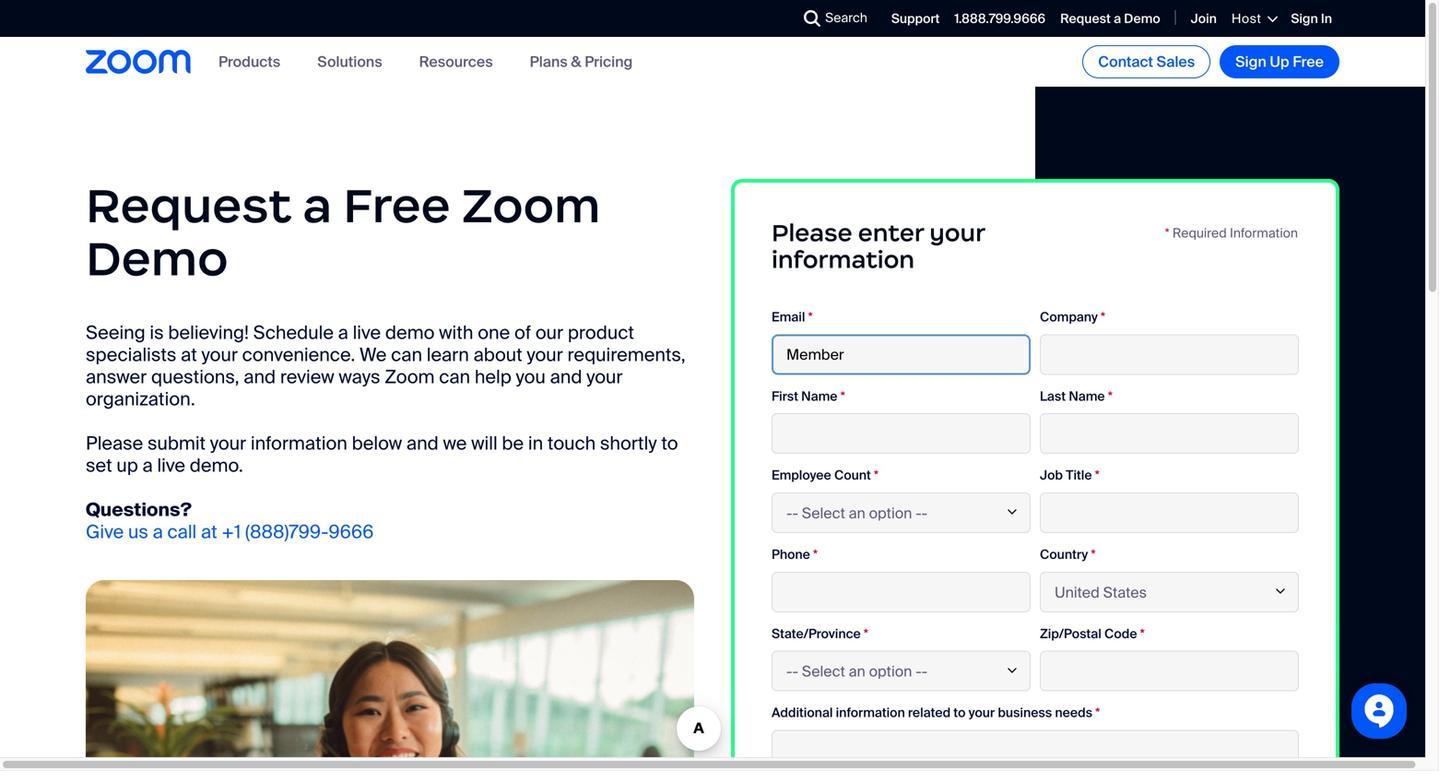 Task type: vqa. For each thing, say whether or not it's contained in the screenshot.
learn
yes



Task type: describe. For each thing, give the bounding box(es) containing it.
email *
[[772, 309, 813, 326]]

believing!
[[168, 321, 249, 345]]

resources
[[419, 52, 493, 71]]

search image
[[804, 10, 821, 27]]

information for enter
[[772, 244, 915, 274]]

* right last
[[1108, 388, 1113, 405]]

give
[[86, 520, 124, 544]]

support link
[[892, 10, 940, 27]]

0 horizontal spatial can
[[391, 343, 422, 367]]

request a demo link
[[1061, 10, 1161, 27]]

request for request a demo
[[1061, 10, 1111, 27]]

at inside questions? give us a call at +1 (888)799-9666
[[201, 520, 217, 544]]

business
[[998, 704, 1052, 721]]

live inside seeing is believing! schedule a live demo with one of our product specialists at your convenience. we can learn about your requirements, answer questions, and review ways zoom can help you and your organization.
[[353, 321, 381, 345]]

last name *
[[1040, 388, 1113, 405]]

* right the count
[[874, 467, 879, 484]]

touch
[[548, 432, 596, 455]]

your right about
[[527, 343, 563, 367]]

live inside please submit your information below and we will be in touch shortly to set up a live demo.
[[157, 454, 185, 477]]

up
[[117, 454, 138, 477]]

and inside please submit your information below and we will be in touch shortly to set up a live demo.
[[407, 432, 439, 455]]

your inside please submit your information below and we will be in touch shortly to set up a live demo.
[[210, 432, 246, 455]]

plans & pricing
[[530, 52, 633, 71]]

answer
[[86, 365, 147, 389]]

phone
[[772, 546, 810, 563]]

questions? give us a call at +1 (888)799-9666
[[86, 498, 374, 544]]

1.888.799.9666
[[955, 10, 1046, 27]]

your left business at the bottom right of the page
[[969, 704, 995, 721]]

contact sales link
[[1083, 45, 1211, 78]]

be
[[502, 432, 524, 455]]

free for a
[[343, 175, 451, 236]]

information for submit
[[251, 432, 348, 455]]

* right first
[[841, 388, 846, 405]]

pricing
[[585, 52, 633, 71]]

solutions button
[[317, 52, 382, 71]]

zip/postal code *
[[1040, 625, 1145, 642]]

questions,
[[151, 365, 239, 389]]

a inside request a free zoom demo
[[303, 175, 332, 236]]

country
[[1040, 546, 1089, 563]]

first name *
[[772, 388, 846, 405]]

to inside the please enter your information element
[[954, 704, 966, 721]]

host
[[1232, 10, 1262, 27]]

1 horizontal spatial can
[[439, 365, 470, 389]]

name for last
[[1069, 388, 1105, 405]]

zoom inside seeing is believing! schedule a live demo with one of our product specialists at your convenience. we can learn about your requirements, answer questions, and review ways zoom can help you and your organization.
[[385, 365, 435, 389]]

* right the code
[[1141, 625, 1145, 642]]

please submit your information below and we will be in touch shortly to set up a live demo.
[[86, 432, 678, 477]]

sales
[[1157, 52, 1195, 71]]

email@yourcompany.com text field
[[772, 334, 1031, 375]]

call
[[167, 520, 197, 544]]

title
[[1066, 467, 1092, 484]]

review
[[280, 365, 334, 389]]

at inside seeing is believing! schedule a live demo with one of our product specialists at your convenience. we can learn about your requirements, answer questions, and review ways zoom can help you and your organization.
[[181, 343, 197, 367]]

request a demo
[[1061, 10, 1161, 27]]

in
[[1322, 10, 1333, 27]]

contact sales
[[1099, 52, 1195, 71]]

plans & pricing link
[[530, 52, 633, 71]]

organization.
[[86, 388, 195, 411]]

* right "phone" at right bottom
[[813, 546, 818, 563]]

request a free zoom demo
[[86, 175, 601, 289]]

count
[[835, 467, 871, 484]]

a inside seeing is believing! schedule a live demo with one of our product specialists at your convenience. we can learn about your requirements, answer questions, and review ways zoom can help you and your organization.
[[338, 321, 348, 345]]

* right country
[[1091, 546, 1096, 563]]

your inside please enter your information
[[930, 218, 985, 248]]

specialists
[[86, 343, 177, 367]]

with
[[439, 321, 474, 345]]

will
[[471, 432, 498, 455]]

join
[[1191, 10, 1217, 27]]

first
[[772, 388, 799, 405]]

help
[[475, 365, 512, 389]]

state/province
[[772, 625, 861, 642]]

questions?
[[86, 498, 192, 522]]

product
[[568, 321, 634, 345]]

search
[[826, 9, 868, 26]]

contact
[[1099, 52, 1154, 71]]

we
[[360, 343, 387, 367]]

zoom logo image
[[86, 50, 191, 74]]

free for up
[[1293, 52, 1324, 71]]

last
[[1040, 388, 1066, 405]]

of
[[515, 321, 531, 345]]

host button
[[1232, 10, 1277, 27]]

please for please submit your information below and we will be in touch shortly to set up a live demo.
[[86, 432, 143, 455]]

support
[[892, 10, 940, 27]]

name for first
[[802, 388, 838, 405]]

us
[[128, 520, 148, 544]]

please enter your information element
[[731, 179, 1340, 771]]

2 vertical spatial information
[[836, 704, 905, 721]]

seeing
[[86, 321, 145, 345]]

sign in
[[1291, 10, 1333, 27]]



Task type: locate. For each thing, give the bounding box(es) containing it.
request inside request a free zoom demo
[[86, 175, 292, 236]]

information down "review"
[[251, 432, 348, 455]]

needs
[[1055, 704, 1093, 721]]

in
[[528, 432, 543, 455]]

demo up the 'is'
[[86, 228, 228, 289]]

0 horizontal spatial zoom
[[385, 365, 435, 389]]

employee count *
[[772, 467, 879, 484]]

sign up free link
[[1220, 45, 1340, 78]]

0 vertical spatial demo
[[1125, 10, 1161, 27]]

information up email * on the right
[[772, 244, 915, 274]]

1 horizontal spatial to
[[954, 704, 966, 721]]

name right first
[[802, 388, 838, 405]]

demo
[[1125, 10, 1161, 27], [86, 228, 228, 289]]

request
[[1061, 10, 1111, 27], [86, 175, 292, 236]]

* right title
[[1095, 467, 1100, 484]]

our
[[536, 321, 564, 345]]

required
[[1173, 225, 1227, 242]]

free
[[1293, 52, 1324, 71], [343, 175, 451, 236]]

free inside request a free zoom demo
[[343, 175, 451, 236]]

0 vertical spatial at
[[181, 343, 197, 367]]

please inside please enter your information
[[772, 218, 853, 248]]

information inside please enter your information
[[772, 244, 915, 274]]

your right enter
[[930, 218, 985, 248]]

information left related
[[836, 704, 905, 721]]

0 horizontal spatial sign
[[1236, 52, 1267, 71]]

below
[[352, 432, 402, 455]]

0 vertical spatial live
[[353, 321, 381, 345]]

products button
[[219, 52, 281, 71]]

about
[[474, 343, 523, 367]]

convenience.
[[242, 343, 355, 367]]

phone *
[[772, 546, 818, 563]]

company
[[1040, 309, 1098, 326]]

code
[[1105, 625, 1138, 642]]

please left enter
[[772, 218, 853, 248]]

free inside "sign up free" link
[[1293, 52, 1324, 71]]

0 horizontal spatial free
[[343, 175, 451, 236]]

* required information
[[1165, 225, 1299, 242]]

0 vertical spatial request
[[1061, 10, 1111, 27]]

sign for sign in
[[1291, 10, 1319, 27]]

related
[[908, 704, 951, 721]]

a inside questions? give us a call at +1 (888)799-9666
[[153, 520, 163, 544]]

1 horizontal spatial please
[[772, 218, 853, 248]]

to right related
[[954, 704, 966, 721]]

1 horizontal spatial demo
[[1125, 10, 1161, 27]]

1 name from the left
[[802, 388, 838, 405]]

your right the 'is'
[[202, 343, 238, 367]]

1 horizontal spatial live
[[353, 321, 381, 345]]

live left demo
[[353, 321, 381, 345]]

products
[[219, 52, 281, 71]]

a inside please submit your information below and we will be in touch shortly to set up a live demo.
[[143, 454, 153, 477]]

request for request a free zoom demo
[[86, 175, 292, 236]]

0 horizontal spatial please
[[86, 432, 143, 455]]

0 vertical spatial information
[[772, 244, 915, 274]]

email
[[772, 309, 805, 326]]

job title *
[[1040, 467, 1100, 484]]

schedule
[[253, 321, 334, 345]]

1 horizontal spatial at
[[201, 520, 217, 544]]

&
[[571, 52, 582, 71]]

0 horizontal spatial live
[[157, 454, 185, 477]]

and left "review"
[[244, 365, 276, 389]]

sign in link
[[1291, 10, 1333, 27]]

1 horizontal spatial free
[[1293, 52, 1324, 71]]

* right company
[[1101, 309, 1106, 326]]

seeing is believing! schedule a live demo with one of our product specialists at your convenience. we can learn about your requirements, answer questions, and review ways zoom can help you and your organization.
[[86, 321, 686, 411]]

1 horizontal spatial sign
[[1291, 10, 1319, 27]]

0 horizontal spatial name
[[802, 388, 838, 405]]

live right up
[[157, 454, 185, 477]]

employee
[[772, 467, 832, 484]]

1 vertical spatial request
[[86, 175, 292, 236]]

zip/postal
[[1040, 625, 1102, 642]]

shortly
[[600, 432, 657, 455]]

(888)799-
[[245, 520, 329, 544]]

your right submit
[[210, 432, 246, 455]]

* right email
[[808, 309, 813, 326]]

state/province *
[[772, 625, 869, 642]]

0 vertical spatial free
[[1293, 52, 1324, 71]]

a
[[1114, 10, 1122, 27], [303, 175, 332, 236], [338, 321, 348, 345], [143, 454, 153, 477], [153, 520, 163, 544]]

resources button
[[419, 52, 493, 71]]

0 horizontal spatial request
[[86, 175, 292, 236]]

up
[[1270, 52, 1290, 71]]

1 vertical spatial live
[[157, 454, 185, 477]]

please enter your information
[[772, 218, 985, 274]]

set
[[86, 454, 112, 477]]

give us a call at +1 (888)799-9666 link
[[86, 520, 374, 544]]

0 horizontal spatial demo
[[86, 228, 228, 289]]

submit
[[148, 432, 206, 455]]

zoom inside request a free zoom demo
[[462, 175, 601, 236]]

2 horizontal spatial and
[[550, 365, 582, 389]]

search image
[[804, 10, 821, 27]]

to inside please submit your information below and we will be in touch shortly to set up a live demo.
[[662, 432, 678, 455]]

1 horizontal spatial zoom
[[462, 175, 601, 236]]

your down product
[[587, 365, 623, 389]]

learn
[[427, 343, 469, 367]]

live
[[353, 321, 381, 345], [157, 454, 185, 477]]

is
[[150, 321, 164, 345]]

information
[[772, 244, 915, 274], [251, 432, 348, 455], [836, 704, 905, 721]]

1 vertical spatial free
[[343, 175, 451, 236]]

demo.
[[190, 454, 243, 477]]

*
[[1165, 225, 1170, 242], [808, 309, 813, 326], [1101, 309, 1106, 326], [841, 388, 846, 405], [1108, 388, 1113, 405], [874, 467, 879, 484], [1095, 467, 1100, 484], [813, 546, 818, 563], [1091, 546, 1096, 563], [864, 625, 869, 642], [1141, 625, 1145, 642], [1096, 704, 1101, 721]]

0 horizontal spatial to
[[662, 432, 678, 455]]

None text field
[[772, 413, 1031, 454], [1040, 413, 1299, 454], [1040, 492, 1299, 533], [1040, 651, 1299, 691], [772, 413, 1031, 454], [1040, 413, 1299, 454], [1040, 492, 1299, 533], [1040, 651, 1299, 691]]

1 vertical spatial sign
[[1236, 52, 1267, 71]]

enter
[[858, 218, 924, 248]]

9666
[[329, 520, 374, 544]]

* right needs
[[1096, 704, 1101, 721]]

name right last
[[1069, 388, 1105, 405]]

1 vertical spatial to
[[954, 704, 966, 721]]

you
[[516, 365, 546, 389]]

1 horizontal spatial and
[[407, 432, 439, 455]]

0 vertical spatial please
[[772, 218, 853, 248]]

and left we in the bottom left of the page
[[407, 432, 439, 455]]

ways
[[339, 365, 380, 389]]

name
[[802, 388, 838, 405], [1069, 388, 1105, 405]]

solutions
[[317, 52, 382, 71]]

2 name from the left
[[1069, 388, 1105, 405]]

1 vertical spatial at
[[201, 520, 217, 544]]

None text field
[[1040, 334, 1299, 375], [772, 572, 1031, 612], [1040, 334, 1299, 375], [772, 572, 1031, 612]]

1 horizontal spatial name
[[1069, 388, 1105, 405]]

demo inside request a free zoom demo
[[86, 228, 228, 289]]

at left +1
[[201, 520, 217, 544]]

plans
[[530, 52, 568, 71]]

at
[[181, 343, 197, 367], [201, 520, 217, 544]]

at right the 'is'
[[181, 343, 197, 367]]

company *
[[1040, 309, 1106, 326]]

and right you
[[550, 365, 582, 389]]

information
[[1230, 225, 1299, 242]]

please inside please submit your information below and we will be in touch shortly to set up a live demo.
[[86, 432, 143, 455]]

1 vertical spatial zoom
[[385, 365, 435, 389]]

sign left up
[[1236, 52, 1267, 71]]

we
[[443, 432, 467, 455]]

demo up contact sales
[[1125, 10, 1161, 27]]

demo
[[385, 321, 435, 345]]

0 vertical spatial zoom
[[462, 175, 601, 236]]

1 horizontal spatial request
[[1061, 10, 1111, 27]]

1 vertical spatial please
[[86, 432, 143, 455]]

job
[[1040, 467, 1063, 484]]

information inside please submit your information below and we will be in touch shortly to set up a live demo.
[[251, 432, 348, 455]]

1 vertical spatial information
[[251, 432, 348, 455]]

additional
[[772, 704, 833, 721]]

sign
[[1291, 10, 1319, 27], [1236, 52, 1267, 71]]

sign for sign up free
[[1236, 52, 1267, 71]]

one
[[478, 321, 510, 345]]

1.888.799.9666 link
[[955, 10, 1046, 27]]

* left 'required'
[[1165, 225, 1170, 242]]

0 vertical spatial to
[[662, 432, 678, 455]]

0 vertical spatial sign
[[1291, 10, 1319, 27]]

0 horizontal spatial at
[[181, 343, 197, 367]]

please down 'organization.'
[[86, 432, 143, 455]]

your
[[930, 218, 985, 248], [202, 343, 238, 367], [527, 343, 563, 367], [587, 365, 623, 389], [210, 432, 246, 455], [969, 704, 995, 721]]

to right shortly
[[662, 432, 678, 455]]

additional information related to your business needs *
[[772, 704, 1101, 721]]

country *
[[1040, 546, 1096, 563]]

can left help
[[439, 365, 470, 389]]

sign left in
[[1291, 10, 1319, 27]]

1 vertical spatial demo
[[86, 228, 228, 289]]

please for please enter your information
[[772, 218, 853, 248]]

0 horizontal spatial and
[[244, 365, 276, 389]]

zoom
[[462, 175, 601, 236], [385, 365, 435, 389]]

requirements,
[[568, 343, 686, 367]]

* right state/province on the right of page
[[864, 625, 869, 642]]

can right we
[[391, 343, 422, 367]]

and
[[244, 365, 276, 389], [550, 365, 582, 389], [407, 432, 439, 455]]

sign up free
[[1236, 52, 1324, 71]]



